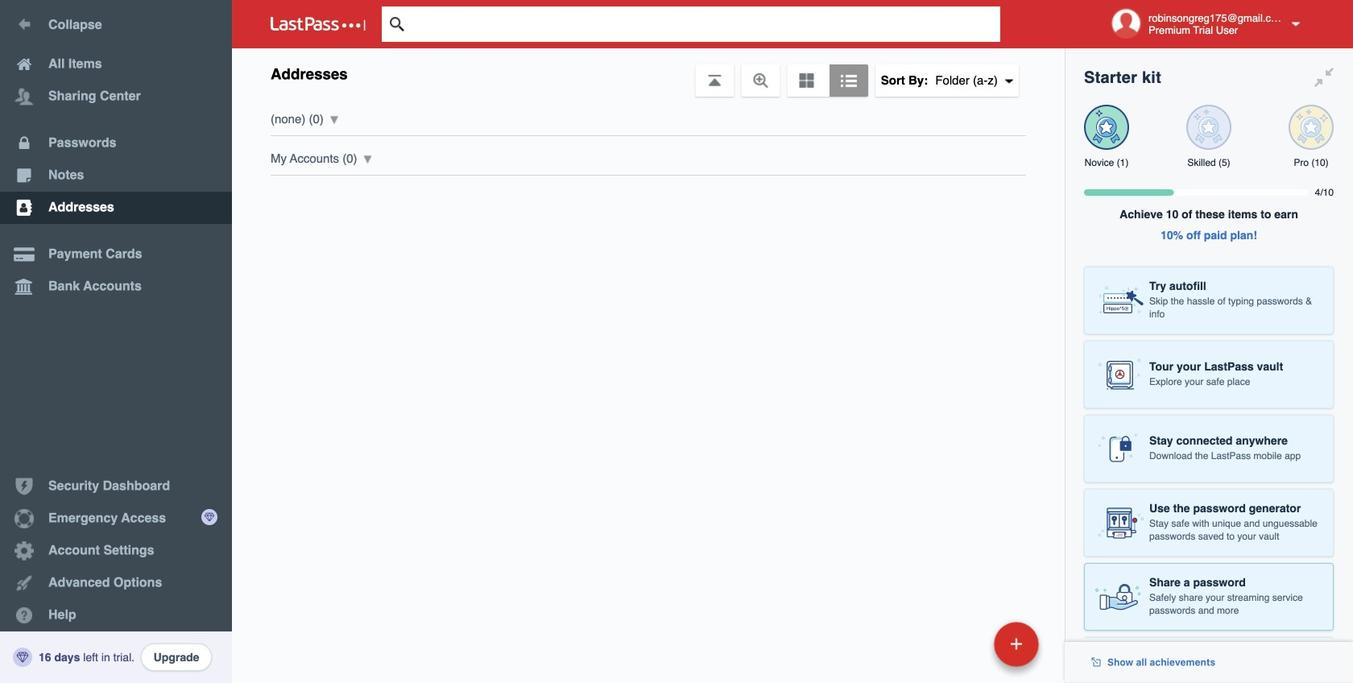 Task type: vqa. For each thing, say whether or not it's contained in the screenshot.
New item icon
no



Task type: locate. For each thing, give the bounding box(es) containing it.
new item navigation
[[883, 617, 1049, 683]]

Search search field
[[382, 6, 1025, 42]]

lastpass image
[[271, 17, 366, 31]]



Task type: describe. For each thing, give the bounding box(es) containing it.
main navigation navigation
[[0, 0, 232, 683]]

search my vault text field
[[382, 6, 1025, 42]]

new item element
[[883, 621, 1045, 667]]

vault options navigation
[[232, 48, 1065, 97]]



